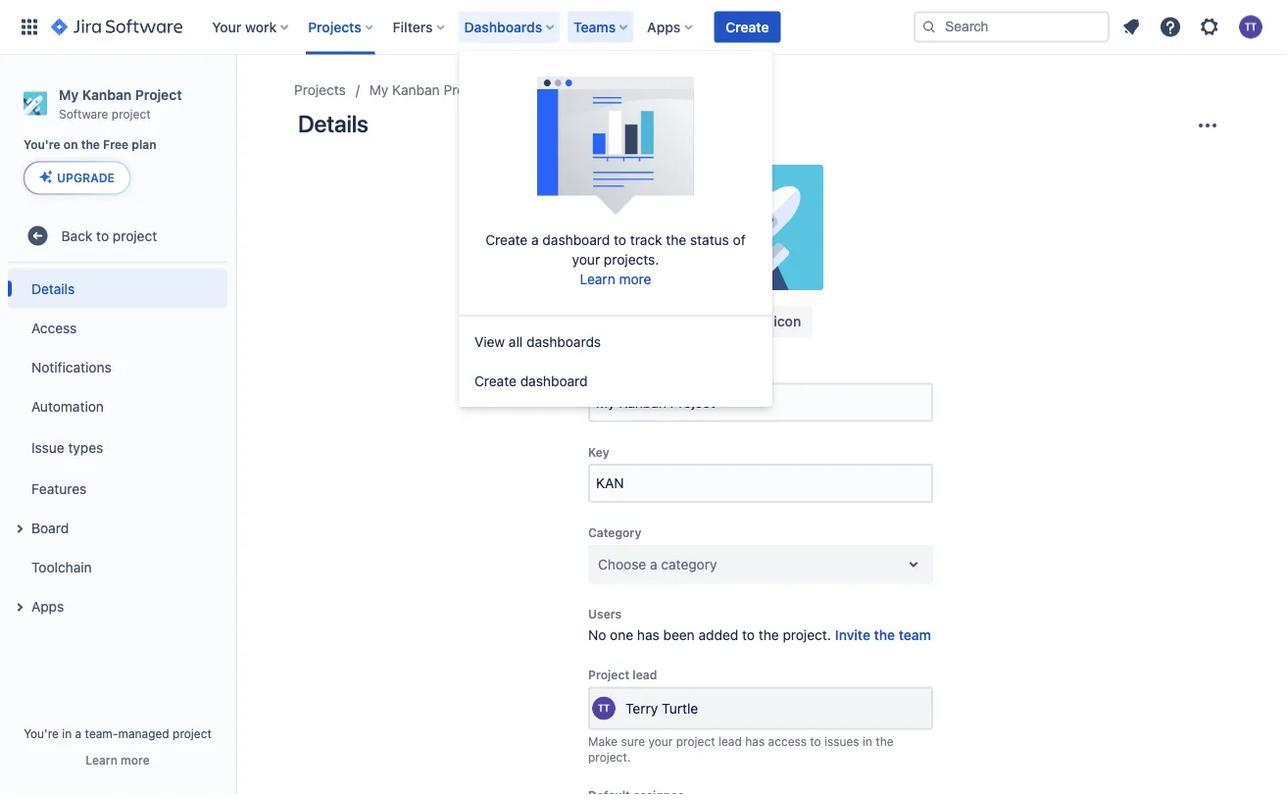 Task type: locate. For each thing, give the bounding box(es) containing it.
0 vertical spatial more
[[619, 271, 652, 287]]

2 vertical spatial a
[[75, 727, 82, 740]]

more down managed at the bottom of page
[[121, 753, 150, 767]]

my inside 'my kanban project software project'
[[59, 86, 79, 102]]

projects button
[[302, 11, 381, 43]]

choose
[[598, 556, 646, 572]]

project down turtle
[[676, 735, 715, 749]]

kanban inside 'my kanban project software project'
[[82, 86, 132, 102]]

learn down team-
[[86, 753, 117, 767]]

0 vertical spatial a
[[531, 232, 539, 248]]

has
[[637, 627, 660, 643], [745, 735, 765, 749]]

you're for you're in a team-managed project
[[24, 727, 59, 740]]

0 vertical spatial has
[[637, 627, 660, 643]]

1 vertical spatial project.
[[588, 751, 631, 764]]

0 vertical spatial apps
[[647, 19, 681, 35]]

you're for you're on the free plan
[[24, 138, 60, 152]]

apps right teams dropdown button
[[647, 19, 681, 35]]

project
[[444, 82, 488, 98], [512, 82, 557, 98], [135, 86, 182, 102], [588, 668, 630, 682]]

terry turtle
[[626, 700, 698, 716]]

0 horizontal spatial learn
[[86, 753, 117, 767]]

your right sure
[[649, 735, 673, 749]]

1 horizontal spatial my
[[369, 82, 389, 98]]

access link
[[8, 308, 227, 347]]

create for create a dashboard to track the status of your projects. learn more
[[486, 232, 528, 248]]

1 vertical spatial learn
[[86, 753, 117, 767]]

0 vertical spatial you're
[[24, 138, 60, 152]]

change icon button
[[709, 306, 813, 337]]

0 horizontal spatial more
[[121, 753, 150, 767]]

has right one
[[637, 627, 660, 643]]

2 you're from the top
[[24, 727, 59, 740]]

1 horizontal spatial apps
[[647, 19, 681, 35]]

details down projects link
[[298, 110, 368, 137]]

0 horizontal spatial lead
[[633, 668, 657, 682]]

1 vertical spatial has
[[745, 735, 765, 749]]

to right added
[[742, 627, 755, 643]]

category
[[588, 526, 642, 540]]

work
[[245, 19, 277, 35]]

to up the projects.
[[614, 232, 627, 248]]

1 vertical spatial apps
[[31, 598, 64, 614]]

0 horizontal spatial has
[[637, 627, 660, 643]]

0 horizontal spatial your
[[572, 251, 600, 268]]

project up plan
[[135, 86, 182, 102]]

0 vertical spatial dashboard
[[543, 232, 610, 248]]

my up software
[[59, 86, 79, 102]]

kanban up software
[[82, 86, 132, 102]]

1 horizontal spatial more
[[619, 271, 652, 287]]

1 horizontal spatial has
[[745, 735, 765, 749]]

create inside primary element
[[726, 19, 769, 35]]

0 horizontal spatial kanban
[[82, 86, 132, 102]]

you're in a team-managed project
[[24, 727, 212, 740]]

automation link
[[8, 387, 227, 426]]

your
[[572, 251, 600, 268], [649, 735, 673, 749]]

create inside create a dashboard to track the status of your projects. learn more
[[486, 232, 528, 248]]

1 vertical spatial projects
[[294, 82, 346, 98]]

you're on the free plan
[[24, 138, 156, 152]]

dashboard inside button
[[520, 373, 588, 389]]

banner
[[0, 0, 1286, 55]]

0 vertical spatial create
[[726, 19, 769, 35]]

details
[[298, 110, 368, 137], [31, 280, 75, 297]]

more down the projects.
[[619, 271, 652, 287]]

0 horizontal spatial project.
[[588, 751, 631, 764]]

help image
[[1159, 15, 1182, 39]]

projects up projects link
[[308, 19, 361, 35]]

project up the details link at the left
[[113, 227, 157, 244]]

0 horizontal spatial in
[[62, 727, 72, 740]]

category
[[661, 556, 717, 572]]

your inside create a dashboard to track the status of your projects. learn more
[[572, 251, 600, 268]]

apps down the toolchain at bottom left
[[31, 598, 64, 614]]

to right the back
[[96, 227, 109, 244]]

the right issues
[[876, 735, 894, 749]]

dashboard up learn more "link"
[[543, 232, 610, 248]]

the right track
[[666, 232, 687, 248]]

1 horizontal spatial details
[[298, 110, 368, 137]]

your up learn more "link"
[[572, 251, 600, 268]]

learn down the projects.
[[580, 271, 615, 287]]

learn
[[580, 271, 615, 287], [86, 753, 117, 767]]

the right added
[[759, 627, 779, 643]]

a for category
[[650, 556, 657, 572]]

terry turtle image
[[592, 697, 616, 720]]

has left access
[[745, 735, 765, 749]]

0 vertical spatial your
[[572, 251, 600, 268]]

back
[[61, 227, 93, 244]]

1 horizontal spatial project.
[[783, 627, 831, 643]]

1 vertical spatial a
[[650, 556, 657, 572]]

Search field
[[914, 11, 1110, 43]]

1 horizontal spatial in
[[863, 735, 873, 749]]

my right projects link
[[369, 82, 389, 98]]

kanban
[[392, 82, 440, 98], [82, 86, 132, 102]]

your work button
[[206, 11, 296, 43]]

the right on
[[81, 138, 100, 152]]

issue
[[31, 439, 64, 455]]

details up the access
[[31, 280, 75, 297]]

1 vertical spatial details
[[31, 280, 75, 297]]

dashboard
[[543, 232, 610, 248], [520, 373, 588, 389]]

in left team-
[[62, 727, 72, 740]]

teams button
[[568, 11, 636, 43]]

group containing details
[[8, 263, 227, 632]]

1 you're from the top
[[24, 138, 60, 152]]

1 horizontal spatial kanban
[[392, 82, 440, 98]]

create
[[726, 19, 769, 35], [486, 232, 528, 248], [475, 373, 517, 389]]

2 vertical spatial create
[[475, 373, 517, 389]]

1 horizontal spatial your
[[649, 735, 673, 749]]

users no one has been added to the project. invite the team
[[588, 607, 931, 643]]

users element
[[588, 625, 933, 645]]

more
[[619, 271, 652, 287], [121, 753, 150, 767]]

more inside create a dashboard to track the status of your projects. learn more
[[619, 271, 652, 287]]

apps button
[[641, 11, 700, 43]]

in right issues
[[863, 735, 873, 749]]

open image
[[902, 552, 926, 576]]

1 horizontal spatial a
[[531, 232, 539, 248]]

0 vertical spatial projects
[[308, 19, 361, 35]]

primary element
[[12, 0, 914, 54]]

in
[[62, 727, 72, 740], [863, 735, 873, 749]]

1 vertical spatial you're
[[24, 727, 59, 740]]

name
[[588, 364, 622, 378]]

dashboards
[[527, 334, 601, 350]]

you're
[[24, 138, 60, 152], [24, 727, 59, 740]]

project. left the invite
[[783, 627, 831, 643]]

dashboard down dashboards
[[520, 373, 588, 389]]

project
[[112, 107, 151, 120], [113, 227, 157, 244], [173, 727, 212, 740], [676, 735, 715, 749]]

project left settings
[[512, 82, 557, 98]]

learn more
[[86, 753, 150, 767]]

create a dashboard to track the status of your projects. learn more
[[486, 232, 746, 287]]

an image showing that the apps dropdown menu is empty image
[[537, 57, 694, 230]]

projects
[[308, 19, 361, 35], [294, 82, 346, 98]]

apps
[[647, 19, 681, 35], [31, 598, 64, 614]]

Category text field
[[598, 554, 602, 574]]

has inside make sure your project lead has access to issues in the project.
[[745, 735, 765, 749]]

apps inside button
[[31, 598, 64, 614]]

0 horizontal spatial my
[[59, 86, 79, 102]]

team
[[899, 627, 931, 643]]

1 vertical spatial lead
[[719, 735, 742, 749]]

automation
[[31, 398, 104, 414]]

my kanban project
[[369, 82, 488, 98]]

on
[[64, 138, 78, 152]]

sidebar navigation image
[[214, 78, 257, 118]]

projects inside popup button
[[308, 19, 361, 35]]

project up plan
[[112, 107, 151, 120]]

1 vertical spatial dashboard
[[520, 373, 588, 389]]

my for my kanban project
[[369, 82, 389, 98]]

the
[[81, 138, 100, 152], [666, 232, 687, 248], [759, 627, 779, 643], [874, 627, 895, 643], [876, 735, 894, 749]]

settings
[[561, 82, 611, 98]]

2 horizontal spatial a
[[650, 556, 657, 572]]

1 horizontal spatial learn
[[580, 271, 615, 287]]

a
[[531, 232, 539, 248], [650, 556, 657, 572], [75, 727, 82, 740]]

create dashboard button
[[459, 362, 773, 401]]

project lead
[[588, 668, 657, 682]]

learn inside create a dashboard to track the status of your projects. learn more
[[580, 271, 615, 287]]

added
[[699, 627, 739, 643]]

one
[[610, 627, 634, 643]]

plan
[[132, 138, 156, 152]]

you're left team-
[[24, 727, 59, 740]]

view all dashboards link
[[459, 322, 773, 362]]

lead up terry
[[633, 668, 657, 682]]

teams
[[574, 19, 616, 35]]

to
[[96, 227, 109, 244], [614, 232, 627, 248], [742, 627, 755, 643], [810, 735, 821, 749]]

learn more link
[[580, 271, 652, 287]]

terry
[[626, 700, 658, 716]]

project down primary element
[[444, 82, 488, 98]]

a inside create a dashboard to track the status of your projects. learn more
[[531, 232, 539, 248]]

change
[[720, 313, 770, 329]]

create for create
[[726, 19, 769, 35]]

to left issues
[[810, 735, 821, 749]]

0 vertical spatial project.
[[783, 627, 831, 643]]

1 vertical spatial create
[[486, 232, 528, 248]]

jira software image
[[51, 15, 183, 39], [51, 15, 183, 39]]

notifications image
[[1120, 15, 1143, 39]]

1 horizontal spatial lead
[[719, 735, 742, 749]]

group
[[8, 263, 227, 632]]

lead left access
[[719, 735, 742, 749]]

you're left on
[[24, 138, 60, 152]]

lead
[[633, 668, 657, 682], [719, 735, 742, 749]]

0 horizontal spatial details
[[31, 280, 75, 297]]

1 vertical spatial your
[[649, 735, 673, 749]]

the left team
[[874, 627, 895, 643]]

projects down the projects popup button
[[294, 82, 346, 98]]

the inside create a dashboard to track the status of your projects. learn more
[[666, 232, 687, 248]]

0 vertical spatial details
[[298, 110, 368, 137]]

0 horizontal spatial apps
[[31, 598, 64, 614]]

my
[[369, 82, 389, 98], [59, 86, 79, 102]]

0 vertical spatial learn
[[580, 271, 615, 287]]

kanban down filters dropdown button
[[392, 82, 440, 98]]

1 vertical spatial more
[[121, 753, 150, 767]]

project. down make
[[588, 751, 631, 764]]

back to project
[[61, 227, 157, 244]]



Task type: describe. For each thing, give the bounding box(es) containing it.
to inside "link"
[[96, 227, 109, 244]]

0 horizontal spatial a
[[75, 727, 82, 740]]

features link
[[8, 469, 227, 508]]

my kanban project link
[[369, 78, 488, 102]]

to inside users no one has been added to the project. invite the team
[[742, 627, 755, 643]]

track
[[630, 232, 662, 248]]

appswitcher icon image
[[18, 15, 41, 39]]

change icon
[[720, 313, 801, 329]]

notifications link
[[8, 347, 227, 387]]

projects.
[[604, 251, 659, 268]]

board button
[[8, 508, 227, 547]]

to inside make sure your project lead has access to issues in the project.
[[810, 735, 821, 749]]

project settings link
[[512, 78, 611, 102]]

your profile and settings image
[[1239, 15, 1263, 39]]

projects link
[[294, 78, 346, 102]]

software
[[59, 107, 108, 120]]

create button
[[714, 11, 781, 43]]

Key field
[[590, 466, 931, 501]]

expand image
[[8, 595, 31, 619]]

key
[[588, 445, 610, 459]]

learn inside button
[[86, 753, 117, 767]]

settings image
[[1198, 15, 1222, 39]]

your
[[212, 19, 241, 35]]

board
[[31, 520, 69, 536]]

toolchain link
[[8, 547, 227, 587]]

issues
[[825, 735, 859, 749]]

project inside 'my kanban project software project'
[[135, 86, 182, 102]]

sure
[[621, 735, 645, 749]]

all
[[509, 334, 523, 350]]

project inside make sure your project lead has access to issues in the project.
[[676, 735, 715, 749]]

access
[[768, 735, 807, 749]]

apps inside popup button
[[647, 19, 681, 35]]

0 vertical spatial lead
[[633, 668, 657, 682]]

access
[[31, 320, 77, 336]]

status
[[690, 232, 729, 248]]

learn more button
[[86, 752, 150, 768]]

make
[[588, 735, 618, 749]]

the inside make sure your project lead has access to issues in the project.
[[876, 735, 894, 749]]

in inside make sure your project lead has access to issues in the project.
[[863, 735, 873, 749]]

expand image
[[8, 517, 31, 541]]

kanban for my kanban project
[[392, 82, 440, 98]]

project avatar image
[[698, 165, 824, 290]]

issue types
[[31, 439, 103, 455]]

view
[[475, 334, 505, 350]]

invite
[[835, 627, 871, 643]]

upgrade
[[57, 171, 115, 185]]

dashboard inside create a dashboard to track the status of your projects. learn more
[[543, 232, 610, 248]]

your work
[[212, 19, 277, 35]]

create for create dashboard
[[475, 373, 517, 389]]

more image
[[1196, 114, 1220, 137]]

of
[[733, 232, 746, 248]]

my kanban project software project
[[59, 86, 182, 120]]

project settings
[[512, 82, 611, 98]]

your inside make sure your project lead has access to issues in the project.
[[649, 735, 673, 749]]

no
[[588, 627, 606, 643]]

project right managed at the bottom of page
[[173, 727, 212, 740]]

project inside "back to project" "link"
[[113, 227, 157, 244]]

details inside group
[[31, 280, 75, 297]]

free
[[103, 138, 129, 152]]

project. inside users no one has been added to the project. invite the team
[[783, 627, 831, 643]]

projects for projects link
[[294, 82, 346, 98]]

Name field
[[590, 385, 931, 420]]

has inside users no one has been added to the project. invite the team
[[637, 627, 660, 643]]

icon
[[774, 313, 801, 329]]

lead inside make sure your project lead has access to issues in the project.
[[719, 735, 742, 749]]

toolchain
[[31, 559, 92, 575]]

search image
[[922, 19, 937, 35]]

filters
[[393, 19, 433, 35]]

dashboards
[[464, 19, 542, 35]]

more inside button
[[121, 753, 150, 767]]

create dashboard
[[475, 373, 588, 389]]

invite the team button
[[835, 625, 931, 645]]

project. inside make sure your project lead has access to issues in the project.
[[588, 751, 631, 764]]

banner containing your work
[[0, 0, 1286, 55]]

filters button
[[387, 11, 453, 43]]

team-
[[85, 727, 118, 740]]

projects for the projects popup button
[[308, 19, 361, 35]]

apps button
[[8, 587, 227, 626]]

choose a category
[[598, 556, 717, 572]]

back to project link
[[8, 216, 227, 255]]

kanban for my kanban project software project
[[82, 86, 132, 102]]

types
[[68, 439, 103, 455]]

turtle
[[662, 700, 698, 716]]

notifications
[[31, 359, 111, 375]]

features
[[31, 480, 87, 497]]

issue types link
[[8, 426, 227, 469]]

been
[[663, 627, 695, 643]]

upgrade button
[[25, 162, 129, 193]]

make sure your project lead has access to issues in the project.
[[588, 735, 894, 764]]

users
[[588, 607, 622, 621]]

a for dashboard
[[531, 232, 539, 248]]

dashboards button
[[458, 11, 562, 43]]

project up terry turtle image
[[588, 668, 630, 682]]

my for my kanban project software project
[[59, 86, 79, 102]]

project inside 'my kanban project software project'
[[112, 107, 151, 120]]

view all dashboards
[[475, 334, 601, 350]]

managed
[[118, 727, 169, 740]]

to inside create a dashboard to track the status of your projects. learn more
[[614, 232, 627, 248]]

details link
[[8, 269, 227, 308]]



Task type: vqa. For each thing, say whether or not it's contained in the screenshot.
second Select from the right
no



